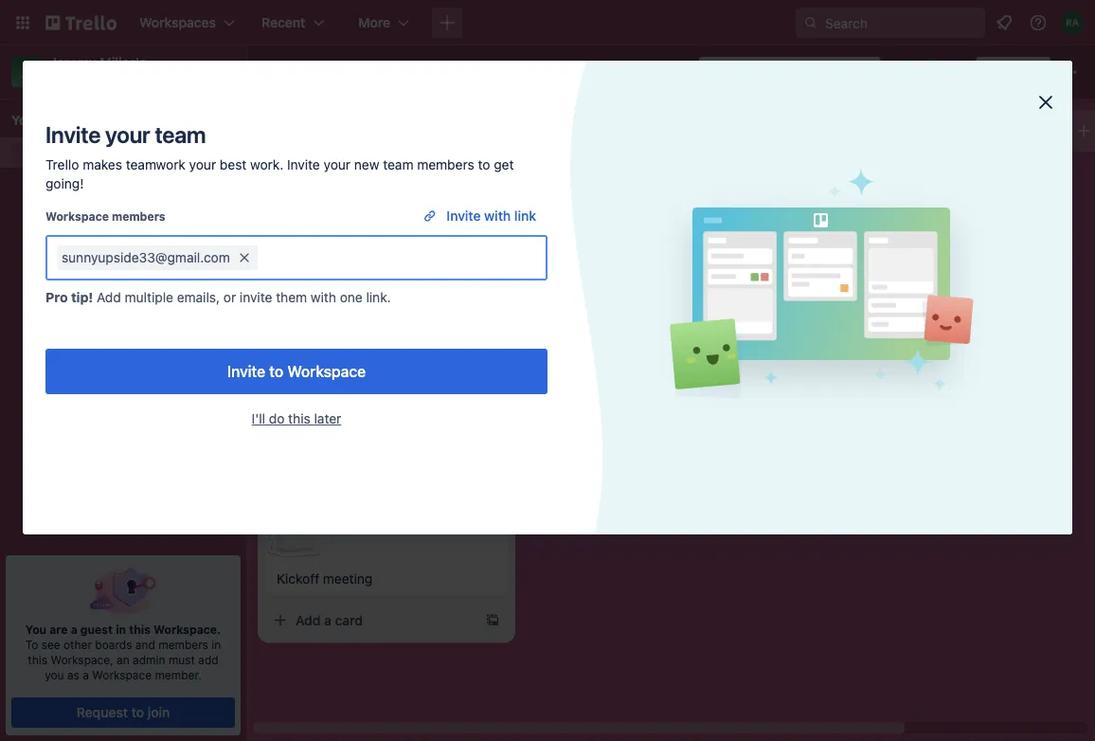 Task type: locate. For each thing, give the bounding box(es) containing it.
invite left "link"
[[447, 208, 481, 224]]

members up must
[[158, 638, 208, 651]]

1 vertical spatial boards
[[95, 638, 132, 651]]

jeremy miller's workspace
[[49, 54, 150, 89]]

cards
[[288, 149, 322, 165]]

beyond imagination inside board name text field
[[271, 62, 432, 82]]

terry turtle (terryturtle) image
[[944, 59, 971, 85], [478, 463, 500, 486]]

in up add
[[212, 638, 221, 651]]

automation image
[[665, 57, 692, 83]]

new
[[354, 157, 379, 172]]

invite inside button
[[227, 362, 266, 380]]

0 notifications image
[[993, 11, 1016, 34]]

guest
[[80, 623, 113, 636]]

to left "get"
[[478, 157, 490, 172]]

1 vertical spatial members
[[112, 209, 165, 223]]

beyond
[[271, 62, 332, 82], [42, 145, 88, 160]]

your
[[11, 112, 40, 128]]

imagination
[[336, 62, 432, 82], [91, 145, 162, 160]]

workspace up later
[[287, 362, 366, 380]]

beyond up cards
[[271, 62, 332, 82]]

beyond imagination up match
[[271, 62, 432, 82]]

0 vertical spatial imagination
[[336, 62, 432, 82]]

2 vertical spatial add a card button
[[265, 605, 478, 635]]

work.
[[250, 157, 284, 172]]

1 vertical spatial beyond imagination
[[42, 145, 162, 160]]

0 horizontal spatial add a card button
[[265, 605, 478, 635]]

invite up trello
[[45, 121, 101, 148]]

1 horizontal spatial beyond
[[271, 62, 332, 82]]

pro
[[45, 289, 68, 305]]

0 horizontal spatial this
[[28, 653, 47, 666]]

beyond up "going!"
[[42, 145, 88, 160]]

match
[[326, 149, 364, 165]]

invite for workspace
[[227, 362, 266, 380]]

workspace inside you are a guest in this workspace. to see other boards and members in this workspace, an admin must add you as a workspace member.
[[92, 668, 152, 681]]

as
[[67, 668, 80, 681]]

card
[[555, 149, 583, 165], [873, 191, 901, 207], [604, 244, 632, 260], [335, 612, 363, 628]]

1 horizontal spatial to
[[269, 362, 284, 380]]

1 vertical spatial add a card button
[[534, 237, 747, 267]]

sunnyupside33@gmail.com
[[62, 250, 230, 265]]

1 horizontal spatial terry turtle (terryturtle) image
[[944, 59, 971, 85]]

2 vertical spatial members
[[158, 638, 208, 651]]

i'll do this later
[[252, 411, 341, 426]]

ruby anderson (rubyanderson7) image
[[1061, 11, 1084, 34], [895, 59, 922, 85]]

in right guest
[[116, 623, 126, 636]]

color: purple, title: none image
[[277, 429, 315, 436]]

Search field
[[819, 9, 985, 37]]

2 horizontal spatial to
[[478, 157, 490, 172]]

add a card button
[[804, 184, 1016, 214], [534, 237, 747, 267], [265, 605, 478, 635]]

card for top the add a card button
[[873, 191, 901, 207]]

you are a guest in this workspace. to see other boards and members in this workspace, an admin must add you as a workspace member.
[[25, 623, 221, 681]]

1 horizontal spatial your
[[189, 157, 216, 172]]

your boards
[[11, 112, 88, 128]]

your up the linkedin
[[324, 157, 351, 172]]

to inside invite your team trello makes teamwork your best work. invite your new team members to get going!
[[478, 157, 490, 172]]

create from template… image
[[754, 244, 769, 260]]

1 horizontal spatial imagination
[[336, 62, 432, 82]]

0 vertical spatial members
[[417, 157, 474, 172]]

your left starred icon
[[189, 157, 216, 172]]

invite
[[45, 121, 101, 148], [287, 157, 320, 172], [447, 208, 481, 224], [227, 362, 266, 380]]

1 horizontal spatial add a card
[[565, 244, 632, 260]]

workspace down "going!"
[[45, 209, 109, 223]]

team up teamwork
[[155, 121, 206, 148]]

are
[[49, 623, 68, 636]]

1 vertical spatial add a card
[[565, 244, 632, 260]]

1 vertical spatial imagination
[[91, 145, 162, 160]]

2 filters from the left
[[642, 149, 677, 165]]

your boards with 1 items element
[[11, 109, 226, 132]]

0 horizontal spatial with
[[311, 289, 336, 305]]

clear all button
[[815, 57, 881, 87]]

linkedin
[[321, 183, 372, 199]]

1 vertical spatial this
[[129, 623, 151, 636]]

to up do
[[269, 362, 284, 380]]

1 horizontal spatial boards
[[95, 638, 132, 651]]

create board or workspace image
[[438, 13, 457, 32]]

add for the add a card button for create from template… icon
[[296, 612, 321, 628]]

0 vertical spatial team
[[155, 121, 206, 148]]

in
[[116, 623, 126, 636], [212, 638, 221, 651]]

back to home image
[[45, 8, 117, 38]]

2 vertical spatial to
[[131, 705, 144, 720]]

to for request to join
[[131, 705, 144, 720]]

teamwork
[[126, 157, 186, 172]]

invite with link
[[447, 208, 536, 224]]

to
[[478, 157, 490, 172], [269, 362, 284, 380], [131, 705, 144, 720]]

1 horizontal spatial add a card button
[[534, 237, 747, 267]]

create linkedin link
[[277, 182, 497, 201]]

team up create linkedin link
[[383, 157, 414, 172]]

1 vertical spatial with
[[311, 289, 336, 305]]

later
[[314, 411, 341, 426]]

invite for team
[[45, 121, 101, 148]]

your up makes
[[105, 121, 150, 148]]

members
[[417, 157, 474, 172], [112, 209, 165, 223], [158, 638, 208, 651]]

2 vertical spatial workspace
[[92, 668, 152, 681]]

filters up thinking link
[[642, 149, 677, 165]]

1 horizontal spatial beyond imagination
[[271, 62, 432, 82]]

other
[[64, 638, 92, 651]]

workspace down 'an'
[[92, 668, 152, 681]]

1 filters from the left
[[368, 149, 402, 165]]

boards inside you are a guest in this workspace. to see other boards and members in this workspace, an admin must add you as a workspace member.
[[95, 638, 132, 651]]

0 horizontal spatial to
[[131, 705, 144, 720]]

with left "link"
[[484, 208, 511, 224]]

add a card button for create from template… image
[[534, 237, 747, 267]]

beyond imagination
[[271, 62, 432, 82], [42, 145, 162, 160]]

1 horizontal spatial in
[[212, 638, 221, 651]]

0 vertical spatial add a card
[[834, 191, 901, 207]]

emails,
[[177, 289, 220, 305]]

this up and
[[129, 623, 151, 636]]

all
[[859, 64, 873, 80]]

clear
[[823, 64, 856, 80]]

members up sunnyupside33@gmail.com
[[112, 209, 165, 223]]

2 horizontal spatial add a card
[[834, 191, 901, 207]]

show menu image
[[1060, 63, 1079, 81]]

0 horizontal spatial beyond imagination
[[42, 145, 162, 160]]

to left join
[[131, 705, 144, 720]]

filters up create linkedin link
[[368, 149, 402, 165]]

add a card
[[834, 191, 901, 207], [565, 244, 632, 260], [296, 612, 363, 628]]

kickoff meeting link
[[277, 569, 497, 588]]

1 horizontal spatial with
[[484, 208, 511, 224]]

card for the add a card button for create from template… icon
[[335, 612, 363, 628]]

1 vertical spatial ruby anderson (rubyanderson7) image
[[895, 59, 922, 85]]

imagination down your boards with 1 items element
[[91, 145, 162, 160]]

0 horizontal spatial add a card
[[296, 612, 363, 628]]

workspace members
[[45, 209, 165, 223]]

one
[[340, 289, 363, 305]]

invite inside button
[[447, 208, 481, 224]]

team
[[155, 121, 206, 148], [383, 157, 414, 172]]

imagination left the star or unstar board icon
[[336, 62, 432, 82]]

this up color: purple, title: none image
[[288, 411, 311, 426]]

0 vertical spatial terry turtle (terryturtle) image
[[944, 59, 971, 85]]

star or unstar board image
[[453, 64, 468, 80]]

primary element
[[0, 0, 1095, 45]]

0 horizontal spatial boards
[[44, 112, 88, 128]]

thoughts thinking
[[546, 183, 598, 210]]

1 vertical spatial beyond
[[42, 145, 88, 160]]

workspace
[[45, 209, 109, 223], [287, 362, 366, 380], [92, 668, 152, 681]]

color: bold red, title: "thoughts" element
[[546, 182, 598, 196]]

best
[[220, 157, 247, 172]]

4
[[795, 64, 804, 80]]

members left "get"
[[417, 157, 474, 172]]

filters
[[368, 149, 402, 165], [642, 149, 677, 165]]

0 vertical spatial ruby anderson (rubyanderson7) image
[[1061, 11, 1084, 34]]

this
[[288, 411, 311, 426], [129, 623, 151, 636], [28, 653, 47, 666]]

i'll do this later link
[[252, 409, 341, 428]]

2 vertical spatial this
[[28, 653, 47, 666]]

0 horizontal spatial ruby anderson (rubyanderson7) image
[[895, 59, 922, 85]]

request to join button
[[12, 697, 235, 728]]

beyond imagination link
[[42, 143, 212, 162]]

0 vertical spatial with
[[484, 208, 511, 224]]

link.
[[366, 289, 391, 305]]

3
[[277, 149, 285, 165]]

create
[[277, 183, 317, 199]]

Board name text field
[[262, 57, 442, 87]]

0 vertical spatial beyond
[[271, 62, 332, 82]]

create linkedin
[[277, 183, 372, 199]]

ruby anderson (rubyanderson7) image right "open information menu" image
[[1061, 11, 1084, 34]]

1 vertical spatial to
[[269, 362, 284, 380]]

beyond imagination down your boards with 1 items element
[[42, 145, 162, 160]]

meeting
[[323, 570, 373, 586]]

invite up i'll on the left
[[227, 362, 266, 380]]

jeremy
[[49, 54, 96, 70]]

board button
[[514, 57, 616, 87]]

a
[[862, 191, 870, 207], [593, 244, 601, 260], [324, 612, 332, 628], [71, 623, 77, 636], [83, 668, 89, 681]]

0 vertical spatial beyond imagination
[[271, 62, 432, 82]]

them
[[276, 289, 307, 305]]

member.
[[155, 668, 202, 681]]

a for top the add a card button
[[862, 191, 870, 207]]

0 horizontal spatial in
[[116, 623, 126, 636]]

ruby anderson (rubyanderson7) image right all
[[895, 59, 922, 85]]

this down to
[[28, 653, 47, 666]]

0 vertical spatial to
[[478, 157, 490, 172]]

boards up 'an'
[[95, 638, 132, 651]]

2 horizontal spatial add a card button
[[804, 184, 1016, 214]]

0 horizontal spatial your
[[105, 121, 150, 148]]

going!
[[45, 176, 84, 191]]

power ups image
[[639, 64, 654, 80]]

2 vertical spatial add a card
[[296, 612, 363, 628]]

with left one in the left top of the page
[[311, 289, 336, 305]]

boards
[[44, 112, 88, 128], [95, 638, 132, 651]]

0 horizontal spatial terry turtle (terryturtle) image
[[478, 463, 500, 486]]

boards right your
[[44, 112, 88, 128]]

0 horizontal spatial beyond
[[42, 145, 88, 160]]

your
[[105, 121, 150, 148], [189, 157, 216, 172], [324, 157, 351, 172]]

0 horizontal spatial filters
[[368, 149, 402, 165]]

thinking link
[[546, 193, 766, 212]]

jeremy miller (jeremymiller198) image
[[920, 59, 946, 85]]

1 vertical spatial team
[[383, 157, 414, 172]]

with
[[484, 208, 511, 224], [311, 289, 336, 305]]

1 horizontal spatial filters
[[642, 149, 677, 165]]

0 vertical spatial this
[[288, 411, 311, 426]]

None text field
[[264, 241, 536, 275]]

1 vertical spatial workspace
[[287, 362, 366, 380]]

do
[[269, 411, 285, 426]]



Task type: vqa. For each thing, say whether or not it's contained in the screenshot.
Templates dropdown button
no



Task type: describe. For each thing, give the bounding box(es) containing it.
workspace.
[[154, 623, 221, 636]]

1 horizontal spatial ruby anderson (rubyanderson7) image
[[1061, 11, 1084, 34]]

search image
[[804, 15, 819, 30]]

see
[[41, 638, 60, 651]]

invite your team trello makes teamwork your best work. invite your new team members to get going!
[[45, 121, 514, 191]]

matches
[[586, 149, 639, 165]]

link
[[514, 208, 536, 224]]

board
[[546, 64, 583, 80]]

trello
[[45, 157, 79, 172]]

1 card matches filters
[[546, 149, 677, 165]]

join
[[148, 705, 170, 720]]

i'll
[[252, 411, 265, 426]]

add for top the add a card button
[[834, 191, 859, 207]]

invite to workspace
[[227, 362, 366, 380]]

1 vertical spatial in
[[212, 638, 221, 651]]

a for the add a card button for create from template… icon
[[324, 612, 332, 628]]

a for the add a card button related to create from template… image
[[593, 244, 601, 260]]

workspace,
[[51, 653, 113, 666]]

j
[[21, 61, 32, 83]]

2 horizontal spatial this
[[288, 411, 311, 426]]

0 vertical spatial boards
[[44, 112, 88, 128]]

share
[[1003, 64, 1040, 80]]

beyond inside board name text field
[[271, 62, 332, 82]]

filters
[[728, 64, 767, 80]]

with inside button
[[484, 208, 511, 224]]

add a card button for create from template… icon
[[265, 605, 478, 635]]

invite right '3'
[[287, 157, 320, 172]]

add a card for create from template… icon
[[296, 612, 363, 628]]

thinking
[[546, 195, 598, 210]]

0 horizontal spatial team
[[155, 121, 206, 148]]

imagination inside board name text field
[[336, 62, 432, 82]]

request to join
[[76, 705, 170, 720]]

filters for 1 card matches filters
[[642, 149, 677, 165]]

to
[[25, 638, 38, 651]]

and
[[135, 638, 155, 651]]

2 horizontal spatial your
[[324, 157, 351, 172]]

1 horizontal spatial this
[[129, 623, 151, 636]]

create from template… image
[[485, 613, 500, 628]]

0 horizontal spatial imagination
[[91, 145, 162, 160]]

0 vertical spatial workspace
[[45, 209, 109, 223]]

kickoff meeting
[[277, 570, 373, 586]]

add for the add a card button related to create from template… image
[[565, 244, 590, 260]]

open information menu image
[[1029, 13, 1048, 32]]

0 vertical spatial add a card button
[[804, 184, 1016, 214]]

multiple
[[125, 289, 173, 305]]

add
[[198, 653, 219, 666]]

or
[[223, 289, 236, 305]]

you
[[45, 668, 64, 681]]

workspace visible image
[[487, 64, 503, 80]]

miller's
[[100, 54, 147, 70]]

request
[[76, 705, 128, 720]]

0 vertical spatial in
[[116, 623, 126, 636]]

share button
[[977, 57, 1051, 87]]

invite
[[240, 289, 272, 305]]

admin
[[133, 653, 165, 666]]

invite to workspace button
[[45, 349, 548, 394]]

invite for link
[[447, 208, 481, 224]]

tip!
[[71, 289, 93, 305]]

card for the add a card button related to create from template… image
[[604, 244, 632, 260]]

makes
[[83, 157, 122, 172]]

must
[[169, 653, 195, 666]]

an
[[117, 653, 130, 666]]

to for invite to workspace
[[269, 362, 284, 380]]

add a card for create from template… image
[[565, 244, 632, 260]]

workspace
[[49, 73, 118, 89]]

filters for 3 cards match filters
[[368, 149, 402, 165]]

you
[[25, 623, 47, 636]]

pro tip! add multiple emails, or invite them with one link.
[[45, 289, 391, 305]]

workspace inside button
[[287, 362, 366, 380]]

thoughts
[[546, 183, 598, 196]]

1 vertical spatial terry turtle (terryturtle) image
[[478, 463, 500, 486]]

1
[[546, 149, 552, 165]]

invite with link button
[[409, 201, 548, 231]]

starred icon image
[[220, 145, 235, 160]]

3 cards match filters
[[277, 149, 402, 165]]

kickoff
[[277, 570, 319, 586]]

1 horizontal spatial team
[[383, 157, 414, 172]]

members inside invite your team trello makes teamwork your best work. invite your new team members to get going!
[[417, 157, 474, 172]]

get
[[494, 157, 514, 172]]

clear all
[[823, 64, 873, 80]]

members inside you are a guest in this workspace. to see other boards and members in this workspace, an admin must add you as a workspace member.
[[158, 638, 208, 651]]



